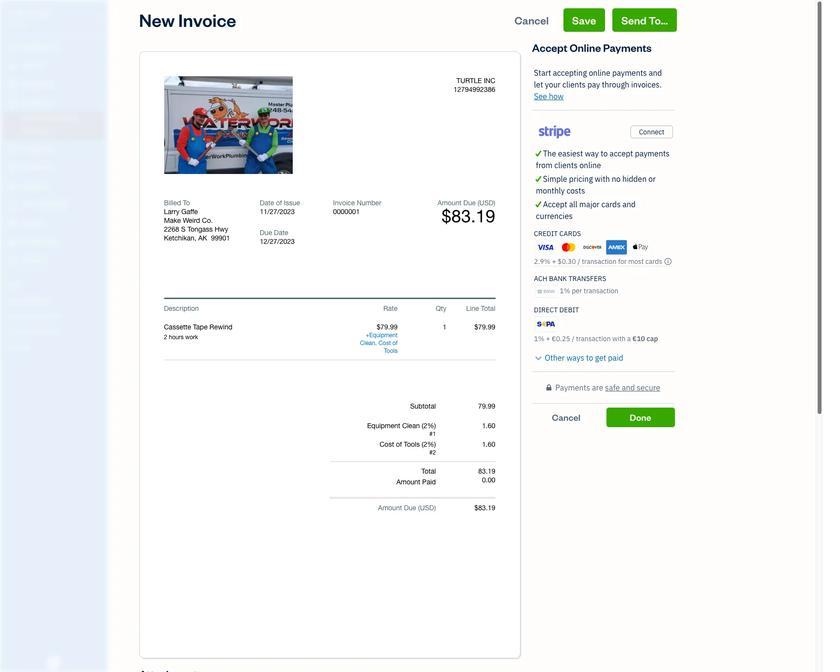 Task type: describe. For each thing, give the bounding box(es) containing it.
send
[[621, 13, 647, 27]]

accept all major cards and currencies
[[536, 199, 636, 221]]

due for amount due ( usd ) $83.19
[[463, 199, 476, 207]]

amount inside total amount paid
[[396, 478, 420, 486]]

1% + €0.25 / transaction with a €10 cap
[[534, 334, 658, 343]]

accept
[[610, 149, 633, 158]]

turtle inc owner
[[8, 9, 51, 27]]

discover image
[[582, 240, 603, 254]]

accepting
[[553, 68, 587, 78]]

,
[[375, 340, 377, 347]]

report image
[[6, 256, 18, 265]]

cancel button for save
[[506, 8, 558, 32]]

save
[[572, 13, 596, 27]]

2.9%
[[534, 257, 550, 266]]

the easiest way to accept payments from clients online
[[536, 149, 670, 170]]

Enter an Item Description text field
[[164, 333, 349, 341]]

tools inside , cost of tools
[[384, 348, 398, 354]]

cost inside , cost of tools
[[379, 340, 391, 347]]

simple pricing with no hidden or monthly costs
[[536, 174, 656, 196]]

2268
[[164, 225, 179, 233]]

issue
[[284, 199, 300, 207]]

Enter an Invoice # text field
[[333, 208, 361, 216]]

no
[[612, 174, 621, 184]]

2 vertical spatial and
[[622, 383, 635, 392]]

new invoice
[[139, 8, 236, 31]]

direct debit
[[534, 305, 579, 314]]

accept for all
[[543, 199, 567, 209]]

online inside the easiest way to accept payments from clients online
[[580, 160, 601, 170]]

check image for the easiest way to accept payments from clients online
[[534, 148, 543, 159]]

connect button
[[631, 126, 673, 138]]

accept for online
[[532, 41, 568, 54]]

cancel for save
[[515, 13, 549, 27]]

83.19
[[478, 467, 495, 475]]

see how link
[[534, 91, 564, 101]]

12/27/2023 button
[[260, 237, 318, 246]]

per
[[572, 286, 582, 295]]

and for start accepting online payments and let your clients pay through invoices. see how
[[649, 68, 662, 78]]

1
[[433, 431, 436, 438]]

other ways to get paid link
[[534, 352, 623, 364]]

major
[[579, 199, 600, 209]]

check image
[[534, 173, 543, 185]]

invoice image
[[6, 98, 18, 108]]

transaction for with
[[576, 334, 611, 343]]

1 (2%) from the top
[[422, 422, 436, 430]]

co.
[[202, 217, 213, 224]]

connect
[[639, 128, 665, 136]]

monthly
[[536, 186, 565, 196]]

american express image
[[606, 240, 627, 254]]

cancel button for done
[[532, 408, 601, 427]]

send to...
[[621, 13, 668, 27]]

mastercard image
[[558, 240, 579, 254]]

billed to larry gaffe make weird co. 2268 s tongass hwy ketchikan, ak  99901
[[164, 199, 230, 242]]

83.19 0.00
[[478, 467, 495, 484]]

Line Total (USD) text field
[[474, 323, 495, 331]]

cards
[[559, 229, 581, 238]]

cost inside equipment clean (2%) # 1 cost of tools (2%) # 2
[[380, 440, 394, 448]]

, cost of tools
[[375, 340, 398, 354]]

due date 12/27/2023
[[260, 229, 295, 245]]

0 vertical spatial date
[[260, 199, 274, 207]]

equipment clean (2%) # 1 cost of tools (2%) # 2
[[367, 422, 436, 456]]

tongass
[[187, 225, 213, 233]]

paid
[[608, 353, 623, 363]]

1 1.60 from the top
[[482, 422, 495, 430]]

ketchikan,
[[164, 234, 196, 242]]

inc for turtle inc owner
[[38, 9, 51, 19]]

2 (2%) from the top
[[422, 440, 436, 448]]

amount due ( usd )
[[378, 504, 436, 512]]

freshbooks image
[[46, 656, 62, 668]]

project image
[[6, 181, 18, 191]]

turtle for turtle inc owner
[[8, 9, 36, 19]]

info image
[[664, 257, 672, 265]]

1% per transaction
[[560, 286, 618, 295]]

subtotal
[[410, 402, 436, 410]]

currencies
[[536, 211, 573, 221]]

number
[[357, 199, 381, 207]]

estimate image
[[6, 80, 18, 89]]

€10
[[633, 334, 645, 343]]

other
[[545, 353, 565, 363]]

debit
[[560, 305, 579, 314]]

for
[[618, 257, 627, 266]]

new
[[139, 8, 175, 31]]

1 horizontal spatial total
[[481, 305, 495, 312]]

all
[[569, 199, 578, 209]]

ways
[[567, 353, 584, 363]]

amount for amount due ( usd ) $83.19
[[438, 199, 462, 207]]

larry
[[164, 208, 179, 216]]

2 bank image from the top
[[535, 316, 558, 332]]

apple pay image
[[630, 240, 651, 254]]

/ for $0.30
[[578, 257, 580, 266]]

0 vertical spatial of
[[276, 199, 282, 207]]

$0.30
[[558, 257, 576, 266]]

to inside the easiest way to accept payments from clients online
[[601, 149, 608, 158]]

image
[[231, 121, 252, 131]]

done
[[630, 411, 651, 423]]

pricing
[[569, 174, 593, 184]]

( for amount due ( usd )
[[418, 504, 420, 512]]

cancel for done
[[552, 411, 581, 423]]

simple
[[543, 174, 567, 184]]

usd for amount due ( usd )
[[420, 504, 434, 512]]

delete image
[[205, 121, 252, 131]]

1% for 1% + €0.25 / transaction with a €10 cap
[[534, 334, 545, 343]]

Item Rate (USD) text field
[[376, 323, 398, 331]]

12794992386
[[454, 86, 495, 93]]

easiest
[[558, 149, 583, 158]]

chart image
[[6, 237, 18, 247]]

freshbooks payments image
[[534, 122, 575, 142]]

qty
[[436, 305, 447, 312]]

gaffe
[[181, 208, 198, 216]]

+ for 2.9%
[[552, 257, 556, 266]]

accept online payments
[[532, 41, 652, 54]]

0 horizontal spatial +
[[366, 332, 369, 339]]

see
[[534, 91, 547, 101]]

to...
[[649, 13, 668, 27]]

expense image
[[6, 163, 18, 173]]

hwy
[[215, 225, 228, 233]]

payment image
[[6, 144, 18, 154]]

billed
[[164, 199, 181, 207]]

other ways to get paid
[[545, 353, 623, 363]]

most
[[628, 257, 644, 266]]

bank connections image
[[7, 328, 105, 335]]

0.00
[[482, 476, 495, 484]]

amount for amount due ( usd )
[[378, 504, 402, 512]]

of inside , cost of tools
[[393, 340, 398, 347]]

1 vertical spatial to
[[586, 353, 593, 363]]

2.9% + $0.30 / transaction for most cards
[[534, 257, 662, 266]]

delete
[[205, 121, 229, 131]]

let
[[534, 80, 543, 89]]

bank
[[549, 274, 567, 283]]

rate
[[383, 305, 398, 312]]

€0.25
[[552, 334, 570, 343]]

( for amount due ( usd ) $83.19
[[478, 199, 479, 207]]

save button
[[563, 8, 605, 32]]



Task type: vqa. For each thing, say whether or not it's contained in the screenshot.
left Checkout
no



Task type: locate. For each thing, give the bounding box(es) containing it.
and
[[649, 68, 662, 78], [623, 199, 636, 209], [622, 383, 635, 392]]

equipment for equipment clean
[[369, 332, 398, 339]]

0 horizontal spatial invoice
[[178, 8, 236, 31]]

tools down equipment clean
[[384, 348, 398, 354]]

0 vertical spatial to
[[601, 149, 608, 158]]

1% left per
[[560, 286, 570, 295]]

invoice
[[178, 8, 236, 31], [333, 199, 355, 207]]

1 horizontal spatial )
[[494, 199, 495, 207]]

settings image
[[7, 343, 105, 351]]

make
[[164, 217, 181, 224]]

0 vertical spatial usd
[[479, 199, 494, 207]]

1 vertical spatial #
[[429, 449, 433, 456]]

1 horizontal spatial +
[[546, 334, 550, 343]]

1 horizontal spatial clean
[[402, 422, 420, 430]]

clients down easiest
[[554, 160, 578, 170]]

1 vertical spatial bank image
[[535, 316, 558, 332]]

to
[[183, 199, 190, 207]]

payments down connect button
[[635, 149, 670, 158]]

date inside due date 12/27/2023
[[274, 229, 288, 237]]

cards left info image
[[645, 257, 662, 266]]

0 vertical spatial tools
[[384, 348, 398, 354]]

0 vertical spatial amount
[[438, 199, 462, 207]]

accept up start
[[532, 41, 568, 54]]

visa image
[[535, 240, 556, 255]]

through
[[602, 80, 629, 89]]

clean for equipment clean
[[360, 340, 375, 347]]

to
[[601, 149, 608, 158], [586, 353, 593, 363]]

(2%)
[[422, 422, 436, 430], [422, 440, 436, 448]]

0 horizontal spatial total
[[422, 467, 436, 475]]

0 vertical spatial (
[[478, 199, 479, 207]]

start
[[534, 68, 551, 78]]

0 horizontal spatial 1%
[[534, 334, 545, 343]]

0 horizontal spatial cancel
[[515, 13, 549, 27]]

accept inside 'accept all major cards and currencies'
[[543, 199, 567, 209]]

1 horizontal spatial due
[[404, 504, 416, 512]]

date up issue date in mm/dd/yyyy format text box
[[260, 199, 274, 207]]

usd for amount due ( usd ) $83.19
[[479, 199, 494, 207]]

inc inside turtle inc owner
[[38, 9, 51, 19]]

total right line
[[481, 305, 495, 312]]

1 vertical spatial amount
[[396, 478, 420, 486]]

owner
[[8, 20, 26, 27]]

2 1.60 from the top
[[482, 440, 495, 448]]

1 vertical spatial and
[[623, 199, 636, 209]]

dashboard image
[[6, 43, 18, 52]]

turtle up owner
[[8, 9, 36, 19]]

0 horizontal spatial tools
[[384, 348, 398, 354]]

( inside amount due ( usd ) $83.19
[[478, 199, 479, 207]]

0 vertical spatial total
[[481, 305, 495, 312]]

main element
[[0, 0, 132, 672]]

way
[[585, 149, 599, 158]]

1 vertical spatial cancel
[[552, 411, 581, 423]]

1.60 up the 83.19
[[482, 440, 495, 448]]

money image
[[6, 219, 18, 228]]

) for amount due ( usd ) $83.19
[[494, 199, 495, 207]]

2 vertical spatial transaction
[[576, 334, 611, 343]]

cards inside 'accept all major cards and currencies'
[[601, 199, 621, 209]]

transaction
[[582, 257, 617, 266], [584, 286, 618, 295], [576, 334, 611, 343]]

and inside 'accept all major cards and currencies'
[[623, 199, 636, 209]]

(
[[478, 199, 479, 207], [418, 504, 420, 512]]

1 horizontal spatial 1%
[[560, 286, 570, 295]]

start accepting online payments and let your clients pay through invoices. see how
[[534, 68, 662, 101]]

ach bank transfers
[[534, 274, 606, 283]]

weird
[[183, 217, 200, 224]]

amount
[[438, 199, 462, 207], [396, 478, 420, 486], [378, 504, 402, 512]]

1 horizontal spatial payments
[[603, 41, 652, 54]]

clients inside start accepting online payments and let your clients pay through invoices. see how
[[562, 80, 586, 89]]

clean inside equipment clean
[[360, 340, 375, 347]]

1 vertical spatial (
[[418, 504, 420, 512]]

1 horizontal spatial with
[[612, 334, 626, 343]]

0 vertical spatial and
[[649, 68, 662, 78]]

client image
[[6, 61, 18, 71]]

1 vertical spatial accept
[[543, 199, 567, 209]]

1 vertical spatial due
[[260, 229, 272, 237]]

$83.19
[[442, 206, 495, 226], [475, 504, 495, 512]]

equipment inside equipment clean (2%) # 1 cost of tools (2%) # 2
[[367, 422, 400, 430]]

0 vertical spatial clean
[[360, 340, 375, 347]]

0 vertical spatial payments
[[612, 68, 647, 78]]

0 vertical spatial /
[[578, 257, 580, 266]]

equipment for equipment clean (2%) # 1 cost of tools (2%) # 2
[[367, 422, 400, 430]]

1 # from the top
[[429, 431, 433, 438]]

1 horizontal spatial invoice
[[333, 199, 355, 207]]

tools up total amount paid on the bottom
[[404, 440, 420, 448]]

timer image
[[6, 200, 18, 210]]

1 vertical spatial turtle
[[457, 77, 482, 85]]

1 vertical spatial )
[[434, 504, 436, 512]]

online up pay
[[589, 68, 611, 78]]

and right safe
[[622, 383, 635, 392]]

1 vertical spatial online
[[580, 160, 601, 170]]

2 check image from the top
[[534, 198, 543, 210]]

0 horizontal spatial payments
[[555, 383, 590, 392]]

0 horizontal spatial inc
[[38, 9, 51, 19]]

0 vertical spatial 1%
[[560, 286, 570, 295]]

payments right lock image
[[555, 383, 590, 392]]

2 # from the top
[[429, 449, 433, 456]]

1 vertical spatial usd
[[420, 504, 434, 512]]

1 vertical spatial payments
[[555, 383, 590, 392]]

1.60 down the 79.99
[[482, 422, 495, 430]]

clean for equipment clean (2%) # 1 cost of tools (2%) # 2
[[402, 422, 420, 430]]

payments inside start accepting online payments and let your clients pay through invoices. see how
[[612, 68, 647, 78]]

check image
[[534, 148, 543, 159], [534, 198, 543, 210]]

#
[[429, 431, 433, 438], [429, 449, 433, 456]]

payments
[[603, 41, 652, 54], [555, 383, 590, 392]]

12/27/2023
[[260, 238, 295, 245]]

1 horizontal spatial tools
[[404, 440, 420, 448]]

1 vertical spatial transaction
[[584, 286, 618, 295]]

1 bank image from the top
[[535, 285, 558, 298]]

) for amount due ( usd )
[[434, 504, 436, 512]]

check image down monthly
[[534, 198, 543, 210]]

0 vertical spatial with
[[595, 174, 610, 184]]

usd inside amount due ( usd ) $83.19
[[479, 199, 494, 207]]

0 vertical spatial equipment
[[369, 332, 398, 339]]

cards
[[601, 199, 621, 209], [645, 257, 662, 266]]

total
[[481, 305, 495, 312], [422, 467, 436, 475]]

clean inside equipment clean (2%) # 1 cost of tools (2%) # 2
[[402, 422, 420, 430]]

# down 1
[[429, 449, 433, 456]]

turtle
[[8, 9, 36, 19], [457, 77, 482, 85]]

1 vertical spatial date
[[274, 229, 288, 237]]

bank image down ach
[[535, 285, 558, 298]]

transaction down discover icon
[[582, 257, 617, 266]]

from
[[536, 160, 553, 170]]

0 vertical spatial turtle
[[8, 9, 36, 19]]

1 vertical spatial 1%
[[534, 334, 545, 343]]

clients for easiest
[[554, 160, 578, 170]]

$83.19 inside amount due ( usd ) $83.19
[[442, 206, 495, 226]]

(2%) up 1
[[422, 422, 436, 430]]

clients for accepting
[[562, 80, 586, 89]]

cards right major
[[601, 199, 621, 209]]

payments down the send
[[603, 41, 652, 54]]

0 horizontal spatial )
[[434, 504, 436, 512]]

usd
[[479, 199, 494, 207], [420, 504, 434, 512]]

0 vertical spatial inc
[[38, 9, 51, 19]]

payments inside the easiest way to accept payments from clients online
[[635, 149, 670, 158]]

0 horizontal spatial with
[[595, 174, 610, 184]]

Enter an Item Name text field
[[164, 323, 349, 331]]

online inside start accepting online payments and let your clients pay through invoices. see how
[[589, 68, 611, 78]]

0 vertical spatial 1.60
[[482, 422, 495, 430]]

+ for 1%
[[546, 334, 550, 343]]

/ right $0.30 at top right
[[578, 257, 580, 266]]

transfers
[[569, 274, 606, 283]]

0 horizontal spatial (
[[418, 504, 420, 512]]

transaction down transfers
[[584, 286, 618, 295]]

1 vertical spatial clients
[[554, 160, 578, 170]]

1 vertical spatial cancel button
[[532, 408, 601, 427]]

2 vertical spatial amount
[[378, 504, 402, 512]]

date of issue
[[260, 199, 300, 207]]

transaction up 'get'
[[576, 334, 611, 343]]

0 vertical spatial cost
[[379, 340, 391, 347]]

amount due ( usd ) $83.19
[[438, 199, 495, 226]]

1% up chevrondown icon
[[534, 334, 545, 343]]

equipment
[[369, 332, 398, 339], [367, 422, 400, 430]]

invoices.
[[631, 80, 662, 89]]

amount inside amount due ( usd ) $83.19
[[438, 199, 462, 207]]

of left issue
[[276, 199, 282, 207]]

done button
[[606, 408, 675, 427]]

inc
[[38, 9, 51, 19], [484, 77, 495, 85]]

1 vertical spatial clean
[[402, 422, 420, 430]]

online
[[570, 41, 601, 54]]

1 vertical spatial $83.19
[[475, 504, 495, 512]]

0 vertical spatial accept
[[532, 41, 568, 54]]

1 horizontal spatial usd
[[479, 199, 494, 207]]

turtle for turtle inc 12794992386
[[457, 77, 482, 85]]

turtle inc 12794992386
[[454, 77, 495, 93]]

1 horizontal spatial cancel
[[552, 411, 581, 423]]

to right way
[[601, 149, 608, 158]]

payments
[[612, 68, 647, 78], [635, 149, 670, 158]]

0 horizontal spatial clean
[[360, 340, 375, 347]]

team members image
[[7, 296, 105, 304]]

cost
[[379, 340, 391, 347], [380, 440, 394, 448]]

date up 12/27/2023
[[274, 229, 288, 237]]

the
[[543, 149, 556, 158]]

0 vertical spatial online
[[589, 68, 611, 78]]

with
[[595, 174, 610, 184], [612, 334, 626, 343]]

your
[[545, 80, 561, 89]]

2 horizontal spatial due
[[463, 199, 476, 207]]

how
[[549, 91, 564, 101]]

a
[[627, 334, 631, 343]]

inc inside turtle inc 12794992386
[[484, 77, 495, 85]]

direct
[[534, 305, 558, 314]]

2 vertical spatial due
[[404, 504, 416, 512]]

check image for accept all major cards and currencies
[[534, 198, 543, 210]]

credit
[[534, 229, 558, 238]]

of inside equipment clean (2%) # 1 cost of tools (2%) # 2
[[396, 440, 402, 448]]

with left no
[[595, 174, 610, 184]]

2 horizontal spatial +
[[552, 257, 556, 266]]

total inside total amount paid
[[422, 467, 436, 475]]

0 vertical spatial payments
[[603, 41, 652, 54]]

)
[[494, 199, 495, 207], [434, 504, 436, 512]]

with inside simple pricing with no hidden or monthly costs
[[595, 174, 610, 184]]

are
[[592, 383, 603, 392]]

equipment inside equipment clean
[[369, 332, 398, 339]]

credit cards
[[534, 229, 581, 238]]

due inside due date 12/27/2023
[[260, 229, 272, 237]]

2 vertical spatial of
[[396, 440, 402, 448]]

paid
[[422, 478, 436, 486]]

clients down accepting in the right of the page
[[562, 80, 586, 89]]

1 horizontal spatial turtle
[[457, 77, 482, 85]]

0 vertical spatial check image
[[534, 148, 543, 159]]

cap
[[647, 334, 658, 343]]

and inside start accepting online payments and let your clients pay through invoices. see how
[[649, 68, 662, 78]]

apps image
[[7, 281, 105, 288]]

Issue date in MM/DD/YYYY format text field
[[260, 208, 318, 216]]

due inside amount due ( usd ) $83.19
[[463, 199, 476, 207]]

0 vertical spatial transaction
[[582, 257, 617, 266]]

turtle inside turtle inc owner
[[8, 9, 36, 19]]

0 horizontal spatial due
[[260, 229, 272, 237]]

items and services image
[[7, 312, 105, 320]]

or
[[649, 174, 656, 184]]

due for amount due ( usd )
[[404, 504, 416, 512]]

tools inside equipment clean (2%) # 1 cost of tools (2%) # 2
[[404, 440, 420, 448]]

1 vertical spatial check image
[[534, 198, 543, 210]]

due
[[463, 199, 476, 207], [260, 229, 272, 237], [404, 504, 416, 512]]

1 horizontal spatial cards
[[645, 257, 662, 266]]

transaction for for
[[582, 257, 617, 266]]

1 vertical spatial inc
[[484, 77, 495, 85]]

/
[[578, 257, 580, 266], [572, 334, 575, 343]]

1 vertical spatial cost
[[380, 440, 394, 448]]

check image up from at the right of page
[[534, 148, 543, 159]]

/ right €0.25
[[572, 334, 575, 343]]

0 vertical spatial cancel button
[[506, 8, 558, 32]]

equipment clean
[[360, 332, 398, 347]]

1 vertical spatial equipment
[[367, 422, 400, 430]]

to left 'get'
[[586, 353, 593, 363]]

0 vertical spatial invoice
[[178, 8, 236, 31]]

inc for turtle inc 12794992386
[[484, 77, 495, 85]]

1 horizontal spatial to
[[601, 149, 608, 158]]

0 horizontal spatial turtle
[[8, 9, 36, 19]]

0 vertical spatial #
[[429, 431, 433, 438]]

turtle up 12794992386
[[457, 77, 482, 85]]

payments up through
[[612, 68, 647, 78]]

1 vertical spatial total
[[422, 467, 436, 475]]

lock image
[[546, 382, 551, 393]]

1 horizontal spatial (
[[478, 199, 479, 207]]

1.60
[[482, 422, 495, 430], [482, 440, 495, 448]]

/ for €0.25
[[572, 334, 575, 343]]

0 vertical spatial cards
[[601, 199, 621, 209]]

0 horizontal spatial usd
[[420, 504, 434, 512]]

1 vertical spatial cards
[[645, 257, 662, 266]]

1 vertical spatial with
[[612, 334, 626, 343]]

of up total amount paid on the bottom
[[396, 440, 402, 448]]

bank image
[[535, 285, 558, 298], [535, 316, 558, 332]]

# up 2
[[429, 431, 433, 438]]

0 vertical spatial cancel
[[515, 13, 549, 27]]

online
[[589, 68, 611, 78], [580, 160, 601, 170]]

1 horizontal spatial inc
[[484, 77, 495, 85]]

(2%) up 2
[[422, 440, 436, 448]]

clients inside the easiest way to accept payments from clients online
[[554, 160, 578, 170]]

and up invoices.
[[649, 68, 662, 78]]

costs
[[567, 186, 585, 196]]

of
[[276, 199, 282, 207], [393, 340, 398, 347], [396, 440, 402, 448]]

s
[[181, 225, 186, 233]]

0 vertical spatial (2%)
[[422, 422, 436, 430]]

of down item rate (usd) text field at the top
[[393, 340, 398, 347]]

1 check image from the top
[[534, 148, 543, 159]]

accept up currencies
[[543, 199, 567, 209]]

1% for 1% per transaction
[[560, 286, 570, 295]]

1 vertical spatial 1.60
[[482, 440, 495, 448]]

date
[[260, 199, 274, 207], [274, 229, 288, 237]]

0 vertical spatial $83.19
[[442, 206, 495, 226]]

1 vertical spatial payments
[[635, 149, 670, 158]]

online down way
[[580, 160, 601, 170]]

99901
[[211, 234, 230, 242]]

with left a
[[612, 334, 626, 343]]

Item Quantity text field
[[432, 323, 447, 331]]

0 vertical spatial clients
[[562, 80, 586, 89]]

invoice number
[[333, 199, 381, 207]]

bank image down direct
[[535, 316, 558, 332]]

and down 'hidden'
[[623, 199, 636, 209]]

total up paid
[[422, 467, 436, 475]]

turtle inside turtle inc 12794992386
[[457, 77, 482, 85]]

chevrondown image
[[534, 352, 543, 364]]

) inside amount due ( usd ) $83.19
[[494, 199, 495, 207]]

and for accept all major cards and currencies
[[623, 199, 636, 209]]



